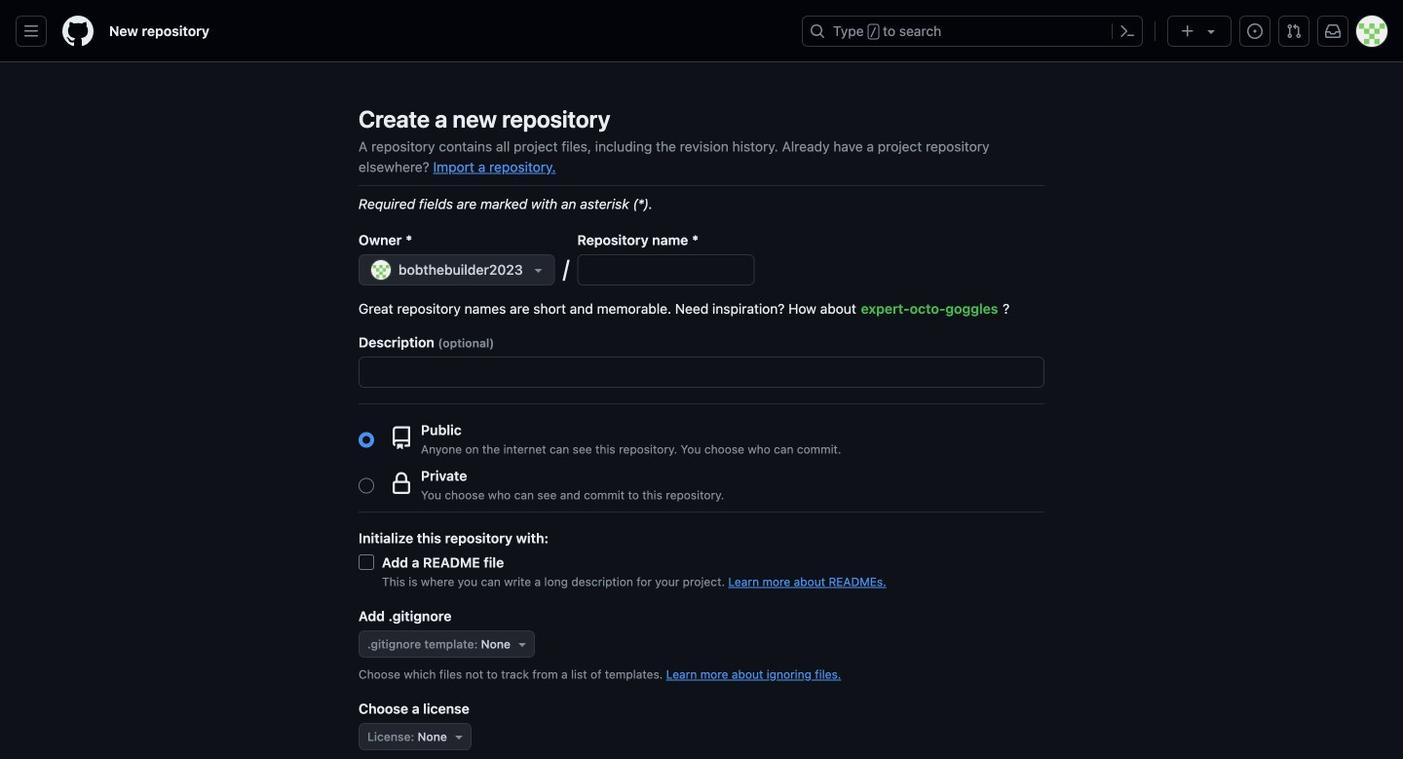 Task type: locate. For each thing, give the bounding box(es) containing it.
triangle down image
[[1204, 23, 1219, 39], [515, 636, 530, 652]]

None text field
[[578, 255, 754, 285]]

0 horizontal spatial triangle down image
[[451, 729, 467, 745]]

None checkbox
[[359, 555, 374, 570]]

None radio
[[359, 432, 374, 448]]

triangle down image
[[531, 262, 546, 278], [451, 729, 467, 745]]

command palette image
[[1120, 23, 1135, 39]]

1 vertical spatial triangle down image
[[451, 729, 467, 745]]

0 vertical spatial triangle down image
[[1204, 23, 1219, 39]]

homepage image
[[62, 16, 94, 47]]

1 horizontal spatial triangle down image
[[1204, 23, 1219, 39]]

git pull request image
[[1286, 23, 1302, 39]]

notifications image
[[1325, 23, 1341, 39]]

1 horizontal spatial triangle down image
[[531, 262, 546, 278]]

None radio
[[359, 478, 374, 494]]

0 horizontal spatial triangle down image
[[515, 636, 530, 652]]



Task type: describe. For each thing, give the bounding box(es) containing it.
plus image
[[1180, 23, 1196, 39]]

issue opened image
[[1247, 23, 1263, 39]]

repo image
[[390, 426, 413, 450]]

Description text field
[[360, 358, 1044, 387]]

1 vertical spatial triangle down image
[[515, 636, 530, 652]]

lock image
[[390, 472, 413, 495]]

0 vertical spatial triangle down image
[[531, 262, 546, 278]]



Task type: vqa. For each thing, say whether or not it's contained in the screenshot.
Rules
no



